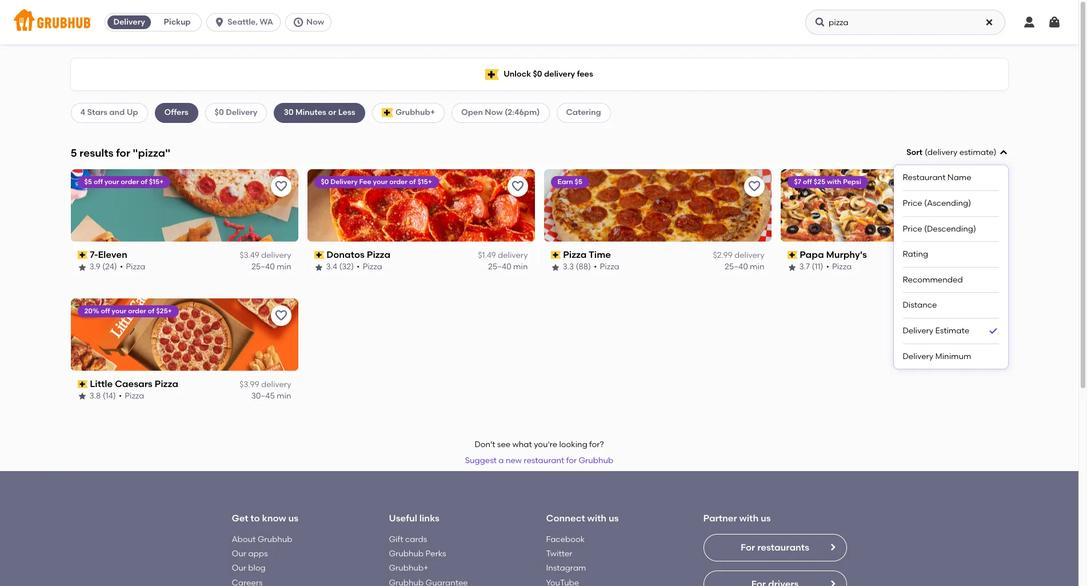 Task type: describe. For each thing, give the bounding box(es) containing it.
get
[[232, 513, 248, 524]]

subscription pass image for 7-eleven
[[77, 251, 88, 259]]

$0 for $0 delivery
[[215, 108, 224, 117]]

for inside button
[[566, 456, 577, 465]]

stars
[[87, 108, 107, 117]]

1 $15+ from the left
[[149, 178, 164, 186]]

20%
[[84, 307, 99, 315]]

$25+
[[156, 307, 172, 315]]

fees
[[577, 69, 593, 79]]

you're
[[534, 440, 558, 449]]

1 our from the top
[[232, 549, 246, 559]]

$3.99 delivery
[[240, 380, 291, 389]]

little caesars pizza logo image
[[71, 298, 298, 371]]

pickup
[[164, 17, 191, 27]]

(descending)
[[925, 224, 976, 234]]

grubhub inside about grubhub our apps our blog
[[258, 534, 292, 544]]

pizza down murphy's
[[832, 262, 852, 272]]

suggest
[[465, 456, 497, 465]]

delivery for delivery estimate
[[903, 326, 934, 336]]

suggest a new restaurant for grubhub
[[465, 456, 614, 465]]

gift cards grubhub perks grubhub+
[[389, 534, 446, 573]]

earn $5
[[558, 178, 583, 186]]

$2.99 delivery
[[713, 250, 765, 260]]

svg image inside the 5 results for "pizza" main content
[[999, 148, 1008, 157]]

delivery left fees at the right of the page
[[544, 69, 575, 79]]

see
[[497, 440, 511, 449]]

0 vertical spatial grubhub+
[[396, 108, 435, 117]]

name
[[948, 173, 972, 183]]

instagram link
[[546, 563, 586, 573]]

delivery estimate
[[903, 326, 970, 336]]

0 vertical spatial for
[[116, 146, 130, 159]]

min for $2.99 delivery
[[750, 262, 765, 272]]

min for $1.49 delivery
[[514, 262, 528, 272]]

$3.49
[[240, 250, 259, 260]]

subscription pass image for little caesars pizza
[[77, 380, 88, 388]]

pizza right caesars on the left of page
[[155, 378, 178, 389]]

fee
[[359, 178, 371, 186]]

$1.49
[[478, 250, 496, 260]]

grubhub perks link
[[389, 549, 446, 559]]

your right fee
[[373, 178, 388, 186]]

5 results for "pizza"
[[71, 146, 170, 159]]

catering
[[566, 108, 601, 117]]

3.8 (14)
[[89, 391, 116, 401]]

for?
[[590, 440, 604, 449]]

with for connect with us
[[588, 513, 607, 524]]

open
[[461, 108, 483, 117]]

delivery for little caesars pizza
[[261, 380, 291, 389]]

know
[[262, 513, 286, 524]]

open now (2:46pm)
[[461, 108, 540, 117]]

30–45 min for delivery
[[251, 391, 291, 401]]

with for partner with us
[[740, 513, 759, 524]]

• pizza for papa
[[826, 262, 852, 272]]

3.9
[[89, 262, 100, 272]]

delivery for delivery minimum
[[903, 352, 934, 361]]

restaurants
[[758, 542, 810, 553]]

don't see what you're looking for?
[[475, 440, 604, 449]]

3.3
[[563, 262, 574, 272]]

• pizza for $3.99
[[119, 391, 144, 401]]

(ascending)
[[925, 198, 971, 208]]

your for 7-eleven
[[105, 178, 119, 186]]

pizza down little caesars pizza
[[125, 391, 144, 401]]

$3.49 delivery
[[240, 250, 291, 260]]

delivery for donatos pizza
[[498, 250, 528, 260]]

(
[[925, 148, 928, 157]]

(88)
[[576, 262, 591, 272]]

5 results for "pizza" main content
[[0, 45, 1079, 586]]

off for papa murphy's
[[803, 178, 812, 186]]

none field inside the 5 results for "pizza" main content
[[894, 147, 1008, 369]]

Search for food, convenience, alcohol... search field
[[806, 10, 1006, 35]]

star icon image for $3.99 delivery
[[77, 392, 87, 401]]

caesars
[[115, 378, 152, 389]]

check icon image
[[988, 325, 999, 337]]

to
[[251, 513, 260, 524]]

grubhub plus flag logo image for unlock $0 delivery fees
[[486, 69, 499, 80]]

• pizza for $3.49
[[120, 262, 145, 272]]

minimum
[[936, 352, 972, 361]]

useful links
[[389, 513, 440, 524]]

minutes
[[296, 108, 326, 117]]

save this restaurant image for little caesars pizza
[[274, 309, 288, 322]]

min for $3.49 delivery
[[277, 262, 291, 272]]

up
[[127, 108, 138, 117]]

25–40 for donatos pizza
[[488, 262, 512, 272]]

less
[[338, 108, 355, 117]]

3.7
[[800, 262, 810, 272]]

• for $1.49
[[357, 262, 360, 272]]

twitter
[[546, 549, 573, 559]]

papa murphy's logo image
[[781, 169, 1008, 242]]

connect with us
[[546, 513, 619, 524]]

list box inside the 5 results for "pizza" main content
[[903, 165, 999, 369]]

and
[[109, 108, 125, 117]]

30–45 min for murphy's
[[962, 262, 1001, 272]]

save this restaurant button for $3.99 delivery
[[271, 305, 291, 326]]

or
[[328, 108, 336, 117]]

off for $3.49 delivery
[[94, 178, 103, 186]]

pizza time
[[563, 249, 611, 260]]

pizza down time
[[600, 262, 620, 272]]

apps
[[248, 549, 268, 559]]

star icon image for $2.99 delivery
[[551, 263, 560, 272]]

us for connect with us
[[609, 513, 619, 524]]

$25
[[814, 178, 826, 186]]

partner
[[704, 513, 737, 524]]

1 us from the left
[[288, 513, 299, 524]]

order for little caesars pizza
[[128, 307, 146, 315]]

20% off your order of $25+
[[84, 307, 172, 315]]

off for $3.99 delivery
[[101, 307, 110, 315]]

25–40 for pizza time
[[725, 262, 748, 272]]

• for $3.99
[[119, 391, 122, 401]]

grubhub+ inside gift cards grubhub perks grubhub+
[[389, 563, 429, 573]]

delivery left 30
[[226, 108, 258, 117]]

now button
[[285, 13, 336, 31]]

sort
[[907, 148, 923, 157]]

star icon image for papa murphy's
[[788, 263, 797, 272]]

our blog link
[[232, 563, 266, 573]]

4 stars and up
[[80, 108, 138, 117]]

seattle, wa
[[228, 17, 273, 27]]

• for papa
[[826, 262, 830, 272]]

save this restaurant image for papa murphy's
[[984, 179, 998, 193]]

delivery for 7-eleven
[[261, 250, 291, 260]]

papa murphy's link
[[788, 249, 1001, 262]]

pickup button
[[153, 13, 201, 31]]

partner with us
[[704, 513, 771, 524]]

30–45 for delivery
[[251, 391, 275, 401]]

donatos pizza
[[327, 249, 391, 260]]

• for $3.49
[[120, 262, 123, 272]]

facebook twitter instagram
[[546, 534, 586, 573]]

of for 7-eleven
[[141, 178, 147, 186]]



Task type: vqa. For each thing, say whether or not it's contained in the screenshot.


Task type: locate. For each thing, give the bounding box(es) containing it.
svg image inside now button
[[293, 17, 304, 28]]

$7
[[794, 178, 802, 186]]

1 vertical spatial grubhub+
[[389, 563, 429, 573]]

0 vertical spatial 30–45
[[962, 262, 985, 272]]

2 horizontal spatial subscription pass image
[[788, 251, 798, 259]]

$5 right earn
[[575, 178, 583, 186]]

• right the (14)
[[119, 391, 122, 401]]

star icon image left the 3.4
[[314, 263, 323, 272]]

1 vertical spatial grubhub
[[258, 534, 292, 544]]

subscription pass image left pizza time
[[551, 251, 561, 259]]

0 vertical spatial now
[[306, 17, 324, 27]]

• pizza down caesars on the left of page
[[119, 391, 144, 401]]

1 horizontal spatial 30–45
[[962, 262, 985, 272]]

0 horizontal spatial 25–40
[[252, 262, 275, 272]]

0 horizontal spatial save this restaurant image
[[511, 179, 525, 193]]

unlock $0 delivery fees
[[504, 69, 593, 79]]

with right partner
[[740, 513, 759, 524]]

pizza right the '(24)'
[[126, 262, 145, 272]]

3.8
[[89, 391, 101, 401]]

pizza
[[367, 249, 391, 260], [563, 249, 587, 260], [126, 262, 145, 272], [363, 262, 382, 272], [600, 262, 620, 272], [832, 262, 852, 272], [155, 378, 178, 389], [125, 391, 144, 401]]

grubhub+ left the open
[[396, 108, 435, 117]]

price down restaurant
[[903, 198, 923, 208]]

0 vertical spatial price
[[903, 198, 923, 208]]

$0 left fee
[[321, 178, 329, 186]]

• pizza down the donatos pizza
[[357, 262, 382, 272]]

subscription pass image left little
[[77, 380, 88, 388]]

2 horizontal spatial 25–40 min
[[725, 262, 765, 272]]

1 vertical spatial now
[[485, 108, 503, 117]]

grubhub down for?
[[579, 456, 614, 465]]

list box
[[903, 165, 999, 369]]

wa
[[260, 17, 273, 27]]

(32)
[[339, 262, 354, 272]]

save this restaurant button for $3.49 delivery
[[271, 176, 291, 197]]

order left $25+
[[128, 307, 146, 315]]

right image
[[828, 579, 837, 586]]

0 horizontal spatial with
[[588, 513, 607, 524]]

price for price (ascending)
[[903, 198, 923, 208]]

25–40 min down $1.49 delivery
[[488, 262, 528, 272]]

1 horizontal spatial 30–45 min
[[962, 262, 1001, 272]]

subscription pass image left papa
[[788, 251, 798, 259]]

0 horizontal spatial 30–45 min
[[251, 391, 291, 401]]

restaurant
[[903, 173, 946, 183]]

0 horizontal spatial subscription pass image
[[77, 251, 88, 259]]

star icon image
[[77, 263, 87, 272], [314, 263, 323, 272], [551, 263, 560, 272], [788, 263, 797, 272], [77, 392, 87, 401]]

25–40 min for donatos pizza
[[488, 262, 528, 272]]

25–40 min down $2.99 delivery
[[725, 262, 765, 272]]

save this restaurant image left the $7
[[748, 179, 761, 193]]

with right $25
[[827, 178, 842, 186]]

seattle,
[[228, 17, 258, 27]]

none field containing sort
[[894, 147, 1008, 369]]

us for partner with us
[[761, 513, 771, 524]]

0 vertical spatial $0
[[533, 69, 542, 79]]

results
[[80, 146, 113, 159]]

1 save this restaurant image from the left
[[511, 179, 525, 193]]

• right (11)
[[826, 262, 830, 272]]

min for papa murphy's
[[987, 262, 1001, 272]]

delivery right '$3.49'
[[261, 250, 291, 260]]

delivery down delivery estimate
[[903, 352, 934, 361]]

1 vertical spatial save this restaurant image
[[274, 309, 288, 322]]

for
[[741, 542, 756, 553]]

0 vertical spatial grubhub
[[579, 456, 614, 465]]

murphy's
[[826, 249, 867, 260]]

delivery
[[113, 17, 145, 27], [226, 108, 258, 117], [331, 178, 358, 186], [903, 326, 934, 336], [903, 352, 934, 361]]

for
[[116, 146, 130, 159], [566, 456, 577, 465]]

30–45 up the 'recommended'
[[962, 262, 985, 272]]

25–40 min down $3.49 delivery
[[252, 262, 291, 272]]

25–40 down $2.99 delivery
[[725, 262, 748, 272]]

0 vertical spatial save this restaurant image
[[274, 179, 288, 193]]

for restaurants
[[741, 542, 810, 553]]

30
[[284, 108, 294, 117]]

papa murphy's
[[800, 249, 867, 260]]

0 vertical spatial 30–45 min
[[962, 262, 1001, 272]]

star icon image left the "3.3"
[[551, 263, 560, 272]]

1 vertical spatial $0
[[215, 108, 224, 117]]

delivery minimum
[[903, 352, 972, 361]]

7-
[[90, 249, 98, 260]]

1 price from the top
[[903, 198, 923, 208]]

of left $25+
[[148, 307, 155, 315]]

0 horizontal spatial grubhub
[[258, 534, 292, 544]]

now inside button
[[306, 17, 324, 27]]

recommended
[[903, 275, 963, 285]]

right image
[[828, 543, 837, 552]]

save this restaurant button for papa murphy's
[[981, 176, 1001, 197]]

1 horizontal spatial of
[[148, 307, 155, 315]]

save this restaurant image for 7-eleven
[[274, 179, 288, 193]]

None field
[[894, 147, 1008, 369]]

30–45
[[962, 262, 985, 272], [251, 391, 275, 401]]

25–40 for 7-eleven
[[252, 262, 275, 272]]

• right the "(88)"
[[594, 262, 597, 272]]

5
[[71, 146, 77, 159]]

3 25–40 min from the left
[[725, 262, 765, 272]]

star icon image left '3.7'
[[788, 263, 797, 272]]

cards
[[405, 534, 427, 544]]

delivery left fee
[[331, 178, 358, 186]]

sort ( delivery estimate )
[[907, 148, 997, 157]]

save this restaurant image
[[274, 179, 288, 193], [274, 309, 288, 322]]

1 vertical spatial our
[[232, 563, 246, 573]]

0 vertical spatial our
[[232, 549, 246, 559]]

1 horizontal spatial 25–40
[[488, 262, 512, 272]]

$0 delivery
[[215, 108, 258, 117]]

1 horizontal spatial $0
[[321, 178, 329, 186]]

of for little caesars pizza
[[148, 307, 155, 315]]

2 horizontal spatial with
[[827, 178, 842, 186]]

your
[[105, 178, 119, 186], [373, 178, 388, 186], [112, 307, 126, 315]]

useful
[[389, 513, 417, 524]]

(24)
[[102, 262, 117, 272]]

1 horizontal spatial subscription pass image
[[314, 251, 324, 259]]

30 minutes or less
[[284, 108, 355, 117]]

price up rating
[[903, 224, 923, 234]]

2 horizontal spatial 25–40
[[725, 262, 748, 272]]

now inside the 5 results for "pizza" main content
[[485, 108, 503, 117]]

$0 right unlock
[[533, 69, 542, 79]]

$2.99
[[713, 250, 733, 260]]

1 horizontal spatial save this restaurant image
[[748, 179, 761, 193]]

list box containing restaurant name
[[903, 165, 999, 369]]

1 vertical spatial grubhub plus flag logo image
[[382, 108, 393, 117]]

twitter link
[[546, 549, 573, 559]]

min for $3.99 delivery
[[277, 391, 291, 401]]

7-eleven logo image
[[71, 169, 298, 242]]

delivery button
[[105, 13, 153, 31]]

3 25–40 from the left
[[725, 262, 748, 272]]

25–40 min for 7-eleven
[[252, 262, 291, 272]]

price for price (descending)
[[903, 224, 923, 234]]

1 horizontal spatial subscription pass image
[[551, 251, 561, 259]]

subscription pass image
[[77, 251, 88, 259], [551, 251, 561, 259]]

1 subscription pass image from the left
[[77, 251, 88, 259]]

for down looking at bottom
[[566, 456, 577, 465]]

order for 7-eleven
[[121, 178, 139, 186]]

delivery right $1.49
[[498, 250, 528, 260]]

1 horizontal spatial with
[[740, 513, 759, 524]]

25–40 down $3.49 delivery
[[252, 262, 275, 272]]

2 vertical spatial grubhub
[[389, 549, 424, 559]]

$0 for $0 delivery fee your order of $15+
[[321, 178, 329, 186]]

0 horizontal spatial $0
[[215, 108, 224, 117]]

2 horizontal spatial us
[[761, 513, 771, 524]]

• right (32)
[[357, 262, 360, 272]]

grubhub down gift cards link
[[389, 549, 424, 559]]

$15+
[[149, 178, 164, 186], [418, 178, 432, 186]]

distance
[[903, 300, 937, 310]]

2 horizontal spatial save this restaurant image
[[984, 179, 998, 193]]

subscription pass image
[[314, 251, 324, 259], [788, 251, 798, 259], [77, 380, 88, 388]]

get to know us
[[232, 513, 299, 524]]

about grubhub our apps our blog
[[232, 534, 292, 573]]

2 horizontal spatial of
[[409, 178, 416, 186]]

pizza time logo image
[[544, 169, 772, 242]]

suggest a new restaurant for grubhub button
[[460, 451, 619, 471]]

1 vertical spatial for
[[566, 456, 577, 465]]

of down "pizza" at the left
[[141, 178, 147, 186]]

your for little caesars pizza
[[112, 307, 126, 315]]

grubhub down know
[[258, 534, 292, 544]]

"pizza"
[[133, 146, 170, 159]]

$0 right offers
[[215, 108, 224, 117]]

your down 5 results for "pizza" on the top left of the page
[[105, 178, 119, 186]]

0 horizontal spatial 30–45
[[251, 391, 275, 401]]

2 $15+ from the left
[[418, 178, 432, 186]]

2 save this restaurant image from the left
[[748, 179, 761, 193]]

delivery inside delivery button
[[113, 17, 145, 27]]

(11)
[[812, 262, 824, 272]]

1 25–40 from the left
[[252, 262, 275, 272]]

eleven
[[98, 249, 127, 260]]

subscription pass image left donatos at the left top of the page
[[314, 251, 324, 259]]

blog
[[248, 563, 266, 573]]

pizza down the donatos pizza
[[363, 262, 382, 272]]

delivery for pizza time
[[735, 250, 765, 260]]

order down 5 results for "pizza" on the top left of the page
[[121, 178, 139, 186]]

2 vertical spatial $0
[[321, 178, 329, 186]]

price (descending)
[[903, 224, 976, 234]]

what
[[513, 440, 532, 449]]

subscription pass image for pizza time
[[551, 251, 561, 259]]

0 vertical spatial grubhub plus flag logo image
[[486, 69, 499, 80]]

0 horizontal spatial subscription pass image
[[77, 380, 88, 388]]

about grubhub link
[[232, 534, 292, 544]]

delivery down the distance
[[903, 326, 934, 336]]

save this restaurant image for $1.49 delivery
[[511, 179, 525, 193]]

0 horizontal spatial 25–40 min
[[252, 262, 291, 272]]

2 subscription pass image from the left
[[551, 251, 561, 259]]

• pizza right the '(24)'
[[120, 262, 145, 272]]

delivery
[[544, 69, 575, 79], [928, 148, 958, 157], [261, 250, 291, 260], [498, 250, 528, 260], [735, 250, 765, 260], [261, 380, 291, 389]]

$5 down results
[[84, 178, 92, 186]]

estimate
[[936, 326, 970, 336]]

grubhub plus flag logo image left unlock
[[486, 69, 499, 80]]

price
[[903, 198, 923, 208], [903, 224, 923, 234]]

• pizza down the papa murphy's
[[826, 262, 852, 272]]

2 price from the top
[[903, 224, 923, 234]]

little
[[90, 378, 113, 389]]

3 us from the left
[[761, 513, 771, 524]]

1 horizontal spatial for
[[566, 456, 577, 465]]

save this restaurant image for $2.99 delivery
[[748, 179, 761, 193]]

30–45 min down $3.99 delivery
[[251, 391, 291, 401]]

for restaurants link
[[704, 534, 847, 561]]

1 vertical spatial 30–45 min
[[251, 391, 291, 401]]

$3.99
[[240, 380, 259, 389]]

0 horizontal spatial grubhub plus flag logo image
[[382, 108, 393, 117]]

25–40 min for pizza time
[[725, 262, 765, 272]]

25–40
[[252, 262, 275, 272], [488, 262, 512, 272], [725, 262, 748, 272]]

donatos pizza logo image
[[307, 169, 535, 242]]

perks
[[426, 549, 446, 559]]

1 vertical spatial 30–45
[[251, 391, 275, 401]]

1 $5 from the left
[[84, 178, 92, 186]]

restaurant name
[[903, 173, 972, 183]]

pizza up 3.3 (88)
[[563, 249, 587, 260]]

1 horizontal spatial $5
[[575, 178, 583, 186]]

$5
[[84, 178, 92, 186], [575, 178, 583, 186]]

save this restaurant image
[[511, 179, 525, 193], [748, 179, 761, 193], [984, 179, 998, 193]]

30–45 min down (descending)
[[962, 262, 1001, 272]]

star icon image left the 3.8
[[77, 392, 87, 401]]

main navigation navigation
[[0, 0, 1079, 45]]

a
[[499, 456, 504, 465]]

2 $5 from the left
[[575, 178, 583, 186]]

off right the 20%
[[101, 307, 110, 315]]

2 25–40 min from the left
[[488, 262, 528, 272]]

your right the 20%
[[112, 307, 126, 315]]

of
[[141, 178, 147, 186], [409, 178, 416, 186], [148, 307, 155, 315]]

1 vertical spatial price
[[903, 224, 923, 234]]

2 save this restaurant image from the top
[[274, 309, 288, 322]]

2 horizontal spatial $0
[[533, 69, 542, 79]]

subscription pass image for papa murphy's
[[788, 251, 798, 259]]

svg image
[[1023, 15, 1037, 29], [1048, 15, 1062, 29], [214, 17, 225, 28], [293, 17, 304, 28], [815, 17, 826, 28], [985, 18, 994, 27], [999, 148, 1008, 157]]

star icon image for $3.49 delivery
[[77, 263, 87, 272]]

delivery inside delivery estimate option
[[903, 326, 934, 336]]

donatos
[[327, 249, 365, 260]]

save this restaurant image left earn
[[511, 179, 525, 193]]

1 horizontal spatial us
[[609, 513, 619, 524]]

subscription pass image left 7-
[[77, 251, 88, 259]]

pizza right donatos at the left top of the page
[[367, 249, 391, 260]]

2 horizontal spatial grubhub
[[579, 456, 614, 465]]

• right the '(24)'
[[120, 262, 123, 272]]

1 save this restaurant image from the top
[[274, 179, 288, 193]]

instagram
[[546, 563, 586, 573]]

of right fee
[[409, 178, 416, 186]]

• pizza for $2.99
[[594, 262, 620, 272]]

grubhub plus flag logo image for grubhub+
[[382, 108, 393, 117]]

3.9 (24)
[[89, 262, 117, 272]]

star icon image left 3.9
[[77, 263, 87, 272]]

1 horizontal spatial grubhub
[[389, 549, 424, 559]]

our down about
[[232, 549, 246, 559]]

25–40 down $1.49 delivery
[[488, 262, 512, 272]]

2 25–40 from the left
[[488, 262, 512, 272]]

order
[[121, 178, 139, 186], [389, 178, 408, 186], [128, 307, 146, 315]]

save this restaurant button for $1.49 delivery
[[507, 176, 528, 197]]

• for $2.99
[[594, 262, 597, 272]]

facebook link
[[546, 534, 585, 544]]

0 horizontal spatial us
[[288, 513, 299, 524]]

0 horizontal spatial now
[[306, 17, 324, 27]]

seattle, wa button
[[206, 13, 285, 31]]

don't
[[475, 440, 495, 449]]

30–45 for murphy's
[[962, 262, 985, 272]]

3.4
[[326, 262, 337, 272]]

save this restaurant button
[[271, 176, 291, 197], [507, 176, 528, 197], [744, 176, 765, 197], [981, 176, 1001, 197], [271, 305, 291, 326]]

1 horizontal spatial now
[[485, 108, 503, 117]]

1 horizontal spatial $15+
[[418, 178, 432, 186]]

grubhub plus flag logo image right "less" on the top
[[382, 108, 393, 117]]

2 our from the top
[[232, 563, 246, 573]]

star icon image for $1.49 delivery
[[314, 263, 323, 272]]

for right results
[[116, 146, 130, 159]]

delivery right $3.99
[[261, 380, 291, 389]]

now right the open
[[485, 108, 503, 117]]

delivery right $2.99
[[735, 250, 765, 260]]

0 horizontal spatial $15+
[[149, 178, 164, 186]]

grubhub inside button
[[579, 456, 614, 465]]

1 25–40 min from the left
[[252, 262, 291, 272]]

delivery for delivery
[[113, 17, 145, 27]]

delivery left pickup
[[113, 17, 145, 27]]

0 horizontal spatial of
[[141, 178, 147, 186]]

$5 off your order of $15+
[[84, 178, 164, 186]]

us right know
[[288, 513, 299, 524]]

off
[[94, 178, 103, 186], [803, 178, 812, 186], [101, 307, 110, 315]]

7-eleven
[[90, 249, 127, 260]]

gift
[[389, 534, 403, 544]]

3.4 (32)
[[326, 262, 354, 272]]

order right fee
[[389, 178, 408, 186]]

grubhub
[[579, 456, 614, 465], [258, 534, 292, 544], [389, 549, 424, 559]]

0 horizontal spatial for
[[116, 146, 130, 159]]

• pizza down time
[[594, 262, 620, 272]]

save this restaurant button for $2.99 delivery
[[744, 176, 765, 197]]

save this restaurant image right name
[[984, 179, 998, 193]]

3 save this restaurant image from the left
[[984, 179, 998, 193]]

• pizza for $1.49
[[357, 262, 382, 272]]

(14)
[[103, 391, 116, 401]]

$1.49 delivery
[[478, 250, 528, 260]]

subscription pass image inside papa murphy's link
[[788, 251, 798, 259]]

subscription pass image for donatos pizza
[[314, 251, 324, 259]]

with right connect
[[588, 513, 607, 524]]

off right the $7
[[803, 178, 812, 186]]

now right wa at the top of page
[[306, 17, 324, 27]]

estimate
[[960, 148, 994, 157]]

off down results
[[94, 178, 103, 186]]

us up for restaurants
[[761, 513, 771, 524]]

earn
[[558, 178, 573, 186]]

us right connect
[[609, 513, 619, 524]]

3.3 (88)
[[563, 262, 591, 272]]

1 horizontal spatial grubhub plus flag logo image
[[486, 69, 499, 80]]

1 horizontal spatial 25–40 min
[[488, 262, 528, 272]]

our left blog
[[232, 563, 246, 573]]

svg image inside seattle, wa button
[[214, 17, 225, 28]]

grubhub plus flag logo image
[[486, 69, 499, 80], [382, 108, 393, 117]]

delivery estimate option
[[903, 318, 999, 344]]

new
[[506, 456, 522, 465]]

delivery up restaurant name
[[928, 148, 958, 157]]

gift cards link
[[389, 534, 427, 544]]

grubhub inside gift cards grubhub perks grubhub+
[[389, 549, 424, 559]]

30–45 down $3.99 delivery
[[251, 391, 275, 401]]

0 horizontal spatial $5
[[84, 178, 92, 186]]

grubhub+ down grubhub perks 'link'
[[389, 563, 429, 573]]

2 us from the left
[[609, 513, 619, 524]]



